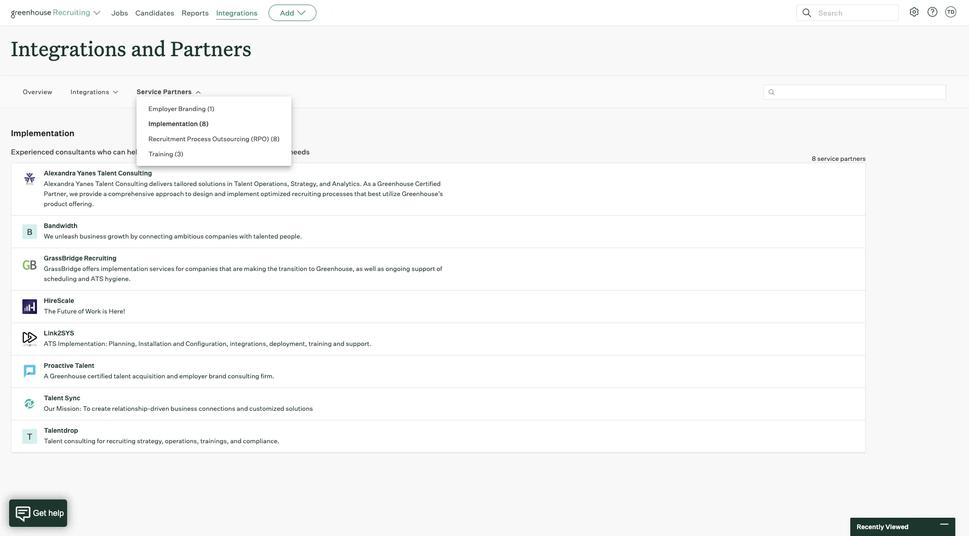 Task type: locate. For each thing, give the bounding box(es) containing it.
1 horizontal spatial implementation
[[234, 147, 288, 156]]

a
[[373, 180, 376, 187], [103, 190, 107, 198]]

for down "create"
[[97, 437, 105, 445]]

1 vertical spatial of
[[78, 307, 84, 315]]

2 vertical spatial integrations
[[71, 88, 109, 96]]

greenhouse down recruitment process outsourcing (rpo) ( 8 )
[[190, 147, 232, 156]]

that inside alexandra yanes talent consulting alexandra yanes talent consulting delivers tailored solutions in talent operations, strategy, and analytics. as a greenhouse certified partner, we provide a comprehensive approach to design and implement optimized recruiting processes that best utilize greenhouse's product offering.
[[355, 190, 367, 198]]

1 horizontal spatial consulting
[[228, 372, 259, 380]]

partners down reports
[[171, 35, 252, 62]]

1 vertical spatial integrations link
[[71, 87, 109, 96]]

0 vertical spatial alexandra
[[44, 169, 76, 177]]

1 vertical spatial grassbridge
[[44, 265, 81, 272]]

talent inside talent sync our mission: to create relationship-driven business connections and customized solutions
[[44, 394, 63, 402]]

and right design
[[215, 190, 226, 198]]

b
[[27, 227, 32, 237]]

1 vertical spatial integrations
[[11, 35, 126, 62]]

0 vertical spatial recruiting
[[292, 190, 321, 198]]

t
[[27, 432, 33, 442]]

(rpo)
[[251, 135, 269, 143]]

services
[[150, 265, 175, 272]]

training
[[309, 340, 332, 347]]

and down the offers
[[78, 275, 90, 283]]

menu
[[137, 96, 292, 166]]

td
[[948, 9, 955, 15]]

0 vertical spatial implementation
[[234, 147, 288, 156]]

ats inside link2sys ats implementation: planning, installation and configuration, integrations, deployment, training and support.
[[44, 340, 57, 347]]

1
[[210, 105, 212, 112]]

to down tailored
[[185, 190, 192, 198]]

alexandra
[[44, 169, 76, 177], [44, 180, 74, 187]]

partners up employer branding ( 1 )
[[163, 88, 192, 96]]

) up recruitment process outsourcing (rpo) ( 8 )
[[206, 120, 209, 128]]

recruiting left strategy,
[[107, 437, 136, 445]]

) right branding
[[212, 105, 215, 112]]

compliance.
[[243, 437, 280, 445]]

1 vertical spatial to
[[309, 265, 315, 272]]

recruitment process outsourcing (rpo) ( 8 )
[[149, 135, 280, 143]]

8 up process
[[202, 120, 206, 128]]

provide
[[79, 190, 102, 198]]

solutions up design
[[198, 180, 226, 187]]

here!
[[109, 307, 125, 315]]

1 horizontal spatial solutions
[[286, 405, 313, 412]]

8 left service on the top
[[812, 155, 817, 162]]

business inside 'bandwidth we unleash business growth by connecting ambitious companies with talented people.'
[[80, 232, 106, 240]]

1 horizontal spatial business
[[171, 405, 197, 412]]

0 vertical spatial ats
[[91, 275, 104, 283]]

talent up our
[[44, 394, 63, 402]]

implementation inside grassbridge recruiting grassbridge offers implementation services for companies that are making the transition to greenhouse, as well as ongoing support of scheduling and ats hygiene.
[[101, 265, 148, 272]]

0 horizontal spatial ats
[[44, 340, 57, 347]]

sync
[[65, 394, 80, 402]]

processes
[[323, 190, 353, 198]]

1 vertical spatial solutions
[[286, 405, 313, 412]]

1 vertical spatial yanes
[[76, 180, 94, 187]]

0 vertical spatial a
[[373, 180, 376, 187]]

talentdrop talent consulting for recruiting strategy, operations, trainings, and compliance.
[[44, 427, 280, 445]]

integrations link
[[216, 8, 258, 17], [71, 87, 109, 96]]

1 alexandra from the top
[[44, 169, 76, 177]]

0 horizontal spatial integrations link
[[71, 87, 109, 96]]

1 vertical spatial 8
[[273, 135, 277, 143]]

reports
[[182, 8, 209, 17]]

consulting
[[118, 169, 152, 177], [115, 180, 148, 187]]

ats down link2sys
[[44, 340, 57, 347]]

0 horizontal spatial recruiting
[[107, 437, 136, 445]]

to
[[185, 190, 192, 198], [309, 265, 315, 272]]

0 horizontal spatial implementation
[[101, 265, 148, 272]]

of right support
[[437, 265, 443, 272]]

experienced consultants who can help you with your greenhouse implementation needs
[[11, 147, 310, 156]]

partners
[[171, 35, 252, 62], [163, 88, 192, 96]]

solutions right customized on the bottom of the page
[[286, 405, 313, 412]]

solutions inside alexandra yanes talent consulting alexandra yanes talent consulting delivers tailored solutions in talent operations, strategy, and analytics. as a greenhouse certified partner, we provide a comprehensive approach to design and implement optimized recruiting processes that best utilize greenhouse's product offering.
[[198, 180, 226, 187]]

consulting inside talentdrop talent consulting for recruiting strategy, operations, trainings, and compliance.
[[64, 437, 96, 445]]

consulting down talentdrop
[[64, 437, 96, 445]]

1 vertical spatial with
[[240, 232, 252, 240]]

1 horizontal spatial ats
[[91, 275, 104, 283]]

0 vertical spatial to
[[185, 190, 192, 198]]

greenhouse down "proactive"
[[50, 372, 86, 380]]

acquisition
[[132, 372, 165, 380]]

and right trainings,
[[230, 437, 242, 445]]

ats
[[91, 275, 104, 283], [44, 340, 57, 347]]

with inside 'bandwidth we unleash business growth by connecting ambitious companies with talented people.'
[[240, 232, 252, 240]]

offers
[[83, 265, 100, 272]]

0 horizontal spatial that
[[220, 265, 232, 272]]

0 horizontal spatial as
[[356, 265, 363, 272]]

1 vertical spatial greenhouse
[[378, 180, 414, 187]]

1 vertical spatial alexandra
[[44, 180, 74, 187]]

relationship-
[[112, 405, 151, 412]]

who
[[97, 147, 112, 156]]

that down as
[[355, 190, 367, 198]]

0 vertical spatial integrations link
[[216, 8, 258, 17]]

1 horizontal spatial for
[[176, 265, 184, 272]]

help
[[127, 147, 142, 156]]

employer branding ( 1 )
[[149, 105, 215, 112]]

0 vertical spatial 8
[[202, 120, 206, 128]]

service partners link
[[137, 87, 192, 96]]

offering.
[[69, 200, 94, 208]]

future
[[57, 307, 77, 315]]

a right as
[[373, 180, 376, 187]]

0 horizontal spatial to
[[185, 190, 192, 198]]

0 horizontal spatial greenhouse
[[50, 372, 86, 380]]

td button
[[946, 6, 957, 17]]

to right transition
[[309, 265, 315, 272]]

hirescale
[[44, 297, 74, 304]]

proactive
[[44, 362, 73, 369]]

implementation up hygiene.
[[101, 265, 148, 272]]

greenhouse's
[[402, 190, 443, 198]]

implementation:
[[58, 340, 107, 347]]

implementation for implementation
[[11, 128, 74, 138]]

1 horizontal spatial with
[[240, 232, 252, 240]]

and right installation
[[173, 340, 184, 347]]

recruiting down the strategy,
[[292, 190, 321, 198]]

0 horizontal spatial with
[[157, 147, 172, 156]]

and up processes
[[320, 180, 331, 187]]

1 vertical spatial ats
[[44, 340, 57, 347]]

1 horizontal spatial that
[[355, 190, 367, 198]]

we
[[44, 232, 53, 240]]

0 vertical spatial grassbridge
[[44, 254, 83, 262]]

2 horizontal spatial greenhouse
[[378, 180, 414, 187]]

greenhouse up utilize
[[378, 180, 414, 187]]

1 vertical spatial for
[[97, 437, 105, 445]]

that left the are
[[220, 265, 232, 272]]

0 horizontal spatial business
[[80, 232, 106, 240]]

design
[[193, 190, 213, 198]]

None text field
[[764, 84, 947, 99]]

1 horizontal spatial a
[[373, 180, 376, 187]]

0 horizontal spatial implementation
[[11, 128, 74, 138]]

1 horizontal spatial recruiting
[[292, 190, 321, 198]]

well
[[364, 265, 376, 272]]

0 horizontal spatial solutions
[[198, 180, 226, 187]]

1 vertical spatial business
[[171, 405, 197, 412]]

the
[[44, 307, 56, 315]]

0 vertical spatial for
[[176, 265, 184, 272]]

integrations for rightmost integrations link
[[216, 8, 258, 17]]

2 horizontal spatial 8
[[812, 155, 817, 162]]

1 horizontal spatial 8
[[273, 135, 277, 143]]

and
[[131, 35, 166, 62], [320, 180, 331, 187], [215, 190, 226, 198], [78, 275, 90, 283], [173, 340, 184, 347], [333, 340, 345, 347], [167, 372, 178, 380], [237, 405, 248, 412], [230, 437, 242, 445]]

ats down the offers
[[91, 275, 104, 283]]

0 vertical spatial consulting
[[228, 372, 259, 380]]

integrations,
[[230, 340, 268, 347]]

1 horizontal spatial as
[[378, 265, 384, 272]]

as right well
[[378, 265, 384, 272]]

alexandra yanes talent consulting alexandra yanes talent consulting delivers tailored solutions in talent operations, strategy, and analytics. as a greenhouse certified partner, we provide a comprehensive approach to design and implement optimized recruiting processes that best utilize greenhouse's product offering.
[[44, 169, 443, 208]]

0 horizontal spatial consulting
[[64, 437, 96, 445]]

of
[[437, 265, 443, 272], [78, 307, 84, 315]]

2 alexandra from the top
[[44, 180, 74, 187]]

0 vertical spatial integrations
[[216, 8, 258, 17]]

integrations
[[216, 8, 258, 17], [11, 35, 126, 62], [71, 88, 109, 96]]

0 vertical spatial that
[[355, 190, 367, 198]]

experienced
[[11, 147, 54, 156]]

talent
[[97, 169, 117, 177], [95, 180, 114, 187], [234, 180, 253, 187], [75, 362, 94, 369], [44, 394, 63, 402], [44, 437, 63, 445]]

implementation up 'recruitment'
[[149, 120, 198, 128]]

0 vertical spatial solutions
[[198, 180, 226, 187]]

0 horizontal spatial for
[[97, 437, 105, 445]]

0 vertical spatial implementation
[[149, 120, 198, 128]]

and left employer
[[167, 372, 178, 380]]

for inside talentdrop talent consulting for recruiting strategy, operations, trainings, and compliance.
[[97, 437, 105, 445]]

1 horizontal spatial to
[[309, 265, 315, 272]]

talent up implement
[[234, 180, 253, 187]]

1 horizontal spatial implementation
[[149, 120, 198, 128]]

grassbridge
[[44, 254, 83, 262], [44, 265, 81, 272]]

recruiting
[[84, 254, 117, 262]]

a right provide
[[103, 190, 107, 198]]

business right "driven"
[[171, 405, 197, 412]]

0 vertical spatial business
[[80, 232, 106, 240]]

talent down talentdrop
[[44, 437, 63, 445]]

for right services
[[176, 265, 184, 272]]

1 vertical spatial recruiting
[[107, 437, 136, 445]]

is
[[102, 307, 107, 315]]

1 vertical spatial a
[[103, 190, 107, 198]]

0 horizontal spatial of
[[78, 307, 84, 315]]

solutions inside talent sync our mission: to create relationship-driven business connections and customized solutions
[[286, 405, 313, 412]]

1 vertical spatial implementation
[[101, 265, 148, 272]]

recruiting
[[292, 190, 321, 198], [107, 437, 136, 445]]

grassbridge recruiting grassbridge offers implementation services for companies that are making the transition to greenhouse, as well as ongoing support of scheduling and ats hygiene.
[[44, 254, 443, 283]]

2 vertical spatial greenhouse
[[50, 372, 86, 380]]

add button
[[269, 5, 317, 21]]

ats inside grassbridge recruiting grassbridge offers implementation services for companies that are making the transition to greenhouse, as well as ongoing support of scheduling and ats hygiene.
[[91, 275, 104, 283]]

1 vertical spatial consulting
[[64, 437, 96, 445]]

(
[[207, 105, 210, 112], [199, 120, 202, 128], [271, 135, 273, 143], [175, 150, 177, 158]]

( right branding
[[207, 105, 210, 112]]

1 horizontal spatial greenhouse
[[190, 147, 232, 156]]

training
[[149, 150, 173, 158]]

implementation inside menu
[[149, 120, 198, 128]]

and left customized on the bottom of the page
[[237, 405, 248, 412]]

0 horizontal spatial 8
[[202, 120, 206, 128]]

consulting left firm.
[[228, 372, 259, 380]]

1 vertical spatial consulting
[[115, 180, 148, 187]]

recently
[[857, 523, 885, 531]]

with left 'talented'
[[240, 232, 252, 240]]

and inside grassbridge recruiting grassbridge offers implementation services for companies that are making the transition to greenhouse, as well as ongoing support of scheduling and ats hygiene.
[[78, 275, 90, 283]]

with down 'recruitment'
[[157, 147, 172, 156]]

proactive talent a greenhouse certified talent acquisition and employer brand consulting firm.
[[44, 362, 275, 380]]

consulting
[[228, 372, 259, 380], [64, 437, 96, 445]]

0 vertical spatial greenhouse
[[190, 147, 232, 156]]

certified talent
[[88, 372, 131, 380]]

people.
[[280, 232, 302, 240]]

talent down implementation:
[[75, 362, 94, 369]]

( up process
[[199, 120, 202, 128]]

analytics.
[[332, 180, 362, 187]]

greenhouse inside alexandra yanes talent consulting alexandra yanes talent consulting delivers tailored solutions in talent operations, strategy, and analytics. as a greenhouse certified partner, we provide a comprehensive approach to design and implement optimized recruiting processes that best utilize greenhouse's product offering.
[[378, 180, 414, 187]]

0 horizontal spatial a
[[103, 190, 107, 198]]

1 vertical spatial that
[[220, 265, 232, 272]]

of inside grassbridge recruiting grassbridge offers implementation services for companies that are making the transition to greenhouse, as well as ongoing support of scheduling and ats hygiene.
[[437, 265, 443, 272]]

the
[[268, 265, 278, 272]]

business up "recruiting"
[[80, 232, 106, 240]]

ongoing
[[386, 265, 410, 272]]

1 horizontal spatial of
[[437, 265, 443, 272]]

for
[[176, 265, 184, 272], [97, 437, 105, 445]]

0 vertical spatial of
[[437, 265, 443, 272]]

td button
[[944, 5, 959, 19]]

( right (rpo)
[[271, 135, 273, 143]]

greenhouse inside proactive talent a greenhouse certified talent acquisition and employer brand consulting firm.
[[50, 372, 86, 380]]

implementation
[[234, 147, 288, 156], [101, 265, 148, 272]]

bandwidth we unleash business growth by connecting ambitious companies with talented people.
[[44, 222, 304, 240]]

implementation down (rpo)
[[234, 147, 288, 156]]

and down candidates
[[131, 35, 166, 62]]

as left well
[[356, 265, 363, 272]]

1 vertical spatial implementation
[[11, 128, 74, 138]]

implementation up experienced
[[11, 128, 74, 138]]

of left 'work'
[[78, 307, 84, 315]]

to
[[83, 405, 90, 412]]

8 right (rpo)
[[273, 135, 277, 143]]



Task type: vqa. For each thing, say whether or not it's contained in the screenshot.


Task type: describe. For each thing, give the bounding box(es) containing it.
service
[[818, 155, 840, 162]]

ambitious companies
[[174, 232, 238, 240]]

viewed
[[886, 523, 909, 531]]

process
[[187, 135, 211, 143]]

and inside talentdrop talent consulting for recruiting strategy, operations, trainings, and compliance.
[[230, 437, 242, 445]]

1 horizontal spatial integrations link
[[216, 8, 258, 17]]

operations,
[[254, 180, 289, 187]]

partners
[[841, 155, 867, 162]]

installation
[[138, 340, 172, 347]]

to inside grassbridge recruiting grassbridge offers implementation services for companies that are making the transition to greenhouse, as well as ongoing support of scheduling and ats hygiene.
[[309, 265, 315, 272]]

integrations and partners
[[11, 35, 252, 62]]

0 vertical spatial consulting
[[118, 169, 152, 177]]

reports link
[[182, 8, 209, 17]]

talent sync our mission: to create relationship-driven business connections and customized solutions
[[44, 394, 313, 412]]

talented
[[254, 232, 278, 240]]

bandwidth
[[44, 222, 78, 230]]

firm.
[[261, 372, 275, 380]]

1 grassbridge from the top
[[44, 254, 83, 262]]

consultants
[[56, 147, 96, 156]]

operations,
[[165, 437, 199, 445]]

comprehensive
[[108, 190, 154, 198]]

growth
[[108, 232, 129, 240]]

that inside grassbridge recruiting grassbridge offers implementation services for companies that are making the transition to greenhouse, as well as ongoing support of scheduling and ats hygiene.
[[220, 265, 232, 272]]

talent inside proactive talent a greenhouse certified talent acquisition and employer brand consulting firm.
[[75, 362, 94, 369]]

can
[[113, 147, 125, 156]]

talentdrop
[[44, 427, 78, 434]]

service
[[137, 88, 162, 96]]

jobs
[[112, 8, 128, 17]]

talent down who
[[97, 169, 117, 177]]

you
[[143, 147, 156, 156]]

to inside alexandra yanes talent consulting alexandra yanes talent consulting delivers tailored solutions in talent operations, strategy, and analytics. as a greenhouse certified partner, we provide a comprehensive approach to design and implement optimized recruiting processes that best utilize greenhouse's product offering.
[[185, 190, 192, 198]]

driven
[[151, 405, 169, 412]]

employer
[[179, 372, 207, 380]]

add
[[280, 8, 294, 17]]

deployment,
[[270, 340, 307, 347]]

talent up provide
[[95, 180, 114, 187]]

support.
[[346, 340, 372, 347]]

recruiting inside talentdrop talent consulting for recruiting strategy, operations, trainings, and compliance.
[[107, 437, 136, 445]]

delivers
[[149, 180, 173, 187]]

) down 'recruitment'
[[181, 150, 184, 158]]

candidates
[[136, 8, 174, 17]]

overview link
[[23, 87, 52, 96]]

best
[[368, 190, 381, 198]]

utilize
[[383, 190, 401, 198]]

by
[[130, 232, 138, 240]]

as
[[363, 180, 371, 187]]

recruitment
[[149, 135, 186, 143]]

0 vertical spatial yanes
[[77, 169, 96, 177]]

hirescale the future of work is here!
[[44, 297, 125, 315]]

jobs link
[[112, 8, 128, 17]]

( right training
[[175, 150, 177, 158]]

work
[[85, 307, 101, 315]]

recruiting inside alexandra yanes talent consulting alexandra yanes talent consulting delivers tailored solutions in talent operations, strategy, and analytics. as a greenhouse certified partner, we provide a comprehensive approach to design and implement optimized recruiting processes that best utilize greenhouse's product offering.
[[292, 190, 321, 198]]

for inside grassbridge recruiting grassbridge offers implementation services for companies that are making the transition to greenhouse, as well as ongoing support of scheduling and ats hygiene.
[[176, 265, 184, 272]]

hygiene.
[[105, 275, 131, 283]]

1 as from the left
[[356, 265, 363, 272]]

and inside talent sync our mission: to create relationship-driven business connections and customized solutions
[[237, 405, 248, 412]]

mission:
[[56, 405, 81, 412]]

needs
[[289, 147, 310, 156]]

candidates link
[[136, 8, 174, 17]]

trainings,
[[200, 437, 229, 445]]

implementation for implementation ( 8 )
[[149, 120, 198, 128]]

consulting inside proactive talent a greenhouse certified talent acquisition and employer brand consulting firm.
[[228, 372, 259, 380]]

greenhouse recruiting image
[[11, 7, 93, 18]]

2 grassbridge from the top
[[44, 265, 81, 272]]

implement
[[227, 190, 259, 198]]

menu containing employer branding
[[137, 96, 292, 166]]

branding
[[178, 105, 206, 112]]

2 vertical spatial 8
[[812, 155, 817, 162]]

of inside hirescale the future of work is here!
[[78, 307, 84, 315]]

connecting
[[139, 232, 173, 240]]

3
[[177, 150, 181, 158]]

overview
[[23, 88, 52, 96]]

outsourcing
[[213, 135, 250, 143]]

create
[[92, 405, 111, 412]]

brand
[[209, 372, 227, 380]]

strategy,
[[291, 180, 318, 187]]

greenhouse,
[[316, 265, 355, 272]]

companies
[[185, 265, 218, 272]]

8 service partners
[[812, 155, 867, 162]]

2 as from the left
[[378, 265, 384, 272]]

partner,
[[44, 190, 68, 198]]

business inside talent sync our mission: to create relationship-driven business connections and customized solutions
[[171, 405, 197, 412]]

training ( 3 )
[[149, 150, 184, 158]]

approach
[[156, 190, 184, 198]]

and inside proactive talent a greenhouse certified talent acquisition and employer brand consulting firm.
[[167, 372, 178, 380]]

talent inside talentdrop talent consulting for recruiting strategy, operations, trainings, and compliance.
[[44, 437, 63, 445]]

are
[[233, 265, 243, 272]]

we
[[69, 190, 78, 198]]

Search text field
[[817, 6, 891, 19]]

customized
[[250, 405, 284, 412]]

connections
[[199, 405, 235, 412]]

) right (rpo)
[[277, 135, 280, 143]]

1 vertical spatial partners
[[163, 88, 192, 96]]

0 vertical spatial with
[[157, 147, 172, 156]]

link2sys
[[44, 329, 74, 337]]

0 vertical spatial partners
[[171, 35, 252, 62]]

configure image
[[910, 6, 920, 17]]

planning,
[[109, 340, 137, 347]]

integrations for the leftmost integrations link
[[71, 88, 109, 96]]

strategy,
[[137, 437, 164, 445]]

integrations for integrations and partners
[[11, 35, 126, 62]]

service partners
[[137, 88, 192, 96]]

product
[[44, 200, 68, 208]]

and right training
[[333, 340, 345, 347]]



